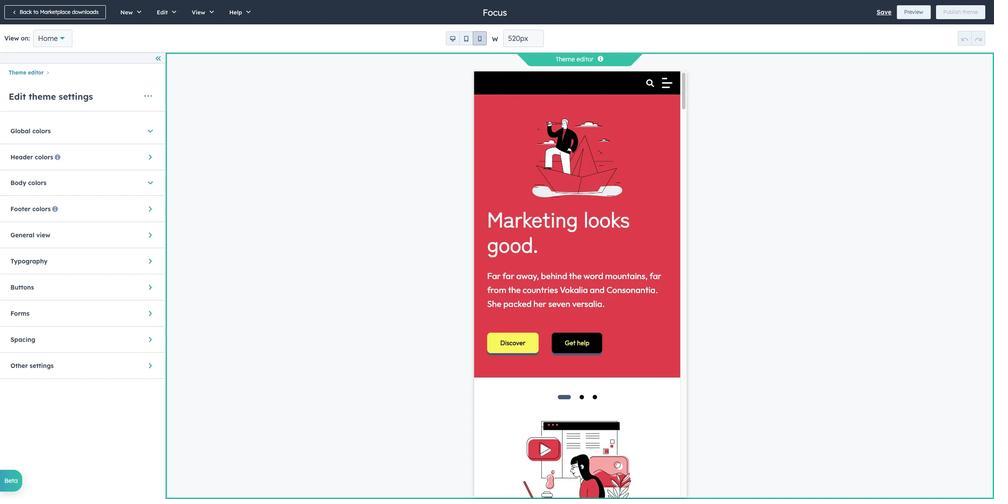 Task type: locate. For each thing, give the bounding box(es) containing it.
0 horizontal spatial theme
[[9, 69, 26, 76]]

0 horizontal spatial edit
[[9, 91, 26, 102]]

footer colors
[[10, 205, 51, 213]]

home
[[38, 34, 58, 43]]

0 vertical spatial editor
[[577, 55, 594, 63]]

theme down theme editor button
[[29, 91, 56, 102]]

colors right header
[[35, 153, 53, 161]]

view left on:
[[4, 34, 19, 42]]

0 vertical spatial theme editor
[[556, 55, 594, 63]]

caret image for global colors
[[148, 127, 153, 136]]

settings down theme editor navigation
[[59, 91, 93, 102]]

caret image for forms
[[146, 311, 155, 317]]

caret image
[[148, 127, 153, 136], [146, 155, 155, 160], [146, 207, 155, 212], [146, 233, 155, 238], [146, 285, 155, 290], [146, 311, 155, 317], [146, 364, 155, 369]]

edit
[[157, 9, 168, 16], [9, 91, 26, 102]]

theme right publish
[[963, 9, 978, 15]]

1 vertical spatial theme editor
[[9, 69, 44, 76]]

0 vertical spatial theme
[[963, 9, 978, 15]]

colors
[[32, 127, 51, 135], [35, 153, 53, 161], [28, 179, 46, 187], [32, 205, 51, 213]]

0 vertical spatial edit
[[157, 9, 168, 16]]

save button
[[877, 7, 892, 17]]

typography
[[10, 258, 48, 265]]

preview
[[904, 9, 923, 15]]

caret image for typography
[[146, 259, 155, 264]]

help
[[229, 9, 242, 16]]

group left 'w'
[[446, 31, 487, 45]]

colors right the global
[[32, 127, 51, 135]]

edit right new button
[[157, 9, 168, 16]]

view on:
[[4, 34, 30, 42]]

global colors
[[10, 127, 51, 135]]

caret image for buttons
[[146, 285, 155, 290]]

editor inside navigation
[[28, 69, 44, 76]]

0 vertical spatial theme
[[556, 55, 575, 63]]

1 vertical spatial edit
[[9, 91, 26, 102]]

theme editor
[[556, 55, 594, 63], [9, 69, 44, 76]]

view right edit 'button'
[[192, 9, 205, 16]]

publish
[[944, 9, 961, 15]]

0 horizontal spatial theme
[[29, 91, 56, 102]]

theme for publish
[[963, 9, 978, 15]]

edit inside 'button'
[[157, 9, 168, 16]]

theme
[[963, 9, 978, 15], [29, 91, 56, 102]]

view for view on:
[[4, 34, 19, 42]]

publish theme button
[[936, 5, 986, 19]]

0 horizontal spatial group
[[446, 31, 487, 45]]

caret image inside global colors "dropdown button"
[[148, 127, 153, 136]]

view
[[36, 231, 50, 239]]

colors right body
[[28, 179, 46, 187]]

home button
[[33, 30, 72, 47]]

focus
[[483, 7, 507, 18]]

other settings
[[10, 362, 54, 370]]

back to marketplace downloads button
[[4, 5, 106, 19]]

0 horizontal spatial view
[[4, 34, 19, 42]]

1 vertical spatial settings
[[30, 362, 54, 370]]

save
[[877, 8, 892, 16]]

group
[[958, 31, 986, 46], [446, 31, 487, 45]]

1 horizontal spatial edit
[[157, 9, 168, 16]]

caret image for body colors
[[148, 179, 153, 188]]

global
[[10, 127, 30, 135]]

1 horizontal spatial theme
[[556, 55, 575, 63]]

editor
[[577, 55, 594, 63], [28, 69, 44, 76]]

1 vertical spatial theme
[[29, 91, 56, 102]]

colors inside dropdown button
[[28, 179, 46, 187]]

W text field
[[503, 30, 544, 47]]

1 vertical spatial theme
[[9, 69, 26, 76]]

edit for edit
[[157, 9, 168, 16]]

1 horizontal spatial theme
[[963, 9, 978, 15]]

0 horizontal spatial editor
[[28, 69, 44, 76]]

theme inside button
[[963, 9, 978, 15]]

colors right footer
[[32, 205, 51, 213]]

0 horizontal spatial theme editor
[[9, 69, 44, 76]]

view
[[192, 9, 205, 16], [4, 34, 19, 42]]

edit down theme editor button
[[9, 91, 26, 102]]

1 horizontal spatial theme editor
[[556, 55, 594, 63]]

2 vertical spatial caret image
[[146, 338, 155, 343]]

caret image inside body colors dropdown button
[[148, 179, 153, 188]]

1 vertical spatial view
[[4, 34, 19, 42]]

colors inside "dropdown button"
[[32, 127, 51, 135]]

1 horizontal spatial settings
[[59, 91, 93, 102]]

settings right other
[[30, 362, 54, 370]]

group down publish theme button
[[958, 31, 986, 46]]

1 horizontal spatial view
[[192, 9, 205, 16]]

general view
[[10, 231, 50, 239]]

publish theme
[[944, 9, 978, 15]]

on:
[[21, 34, 30, 42]]

caret image
[[148, 179, 153, 188], [146, 259, 155, 264], [146, 338, 155, 343]]

0 vertical spatial view
[[192, 9, 205, 16]]

help button
[[220, 0, 257, 24]]

general
[[10, 231, 34, 239]]

downloads
[[72, 9, 99, 15]]

view inside view "button"
[[192, 9, 205, 16]]

theme inside navigation
[[9, 69, 26, 76]]

theme
[[556, 55, 575, 63], [9, 69, 26, 76]]

caret image for spacing
[[146, 338, 155, 343]]

1 vertical spatial caret image
[[146, 259, 155, 264]]

edit button
[[148, 0, 183, 24]]

view button
[[183, 0, 220, 24]]

0 vertical spatial caret image
[[148, 179, 153, 188]]

settings
[[59, 91, 93, 102], [30, 362, 54, 370]]

body colors
[[10, 179, 46, 187]]

1 vertical spatial editor
[[28, 69, 44, 76]]

back
[[20, 9, 32, 15]]

w
[[492, 35, 498, 43]]

0 horizontal spatial settings
[[30, 362, 54, 370]]



Task type: vqa. For each thing, say whether or not it's contained in the screenshot.
View
yes



Task type: describe. For each thing, give the bounding box(es) containing it.
buttons
[[10, 284, 34, 292]]

to
[[33, 9, 38, 15]]

beta button
[[0, 470, 22, 492]]

global colors button
[[10, 119, 155, 144]]

body
[[10, 179, 26, 187]]

body colors button
[[10, 171, 155, 196]]

other
[[10, 362, 28, 370]]

colors for body colors
[[28, 179, 46, 187]]

theme for edit
[[29, 91, 56, 102]]

header
[[10, 153, 33, 161]]

colors for global colors
[[32, 127, 51, 135]]

preview button
[[897, 5, 931, 19]]

header colors
[[10, 153, 53, 161]]

new button
[[111, 0, 148, 24]]

colors for footer colors
[[32, 205, 51, 213]]

1 horizontal spatial group
[[958, 31, 986, 46]]

1 horizontal spatial editor
[[577, 55, 594, 63]]

caret image for general view
[[146, 233, 155, 238]]

spacing
[[10, 336, 35, 344]]

caret image for other settings
[[146, 364, 155, 369]]

theme editor inside navigation
[[9, 69, 44, 76]]

back to marketplace downloads
[[20, 9, 99, 15]]

view for view
[[192, 9, 205, 16]]

0 vertical spatial settings
[[59, 91, 93, 102]]

beta
[[4, 477, 18, 485]]

new
[[120, 9, 133, 16]]

theme editor navigation
[[0, 67, 165, 78]]

edit theme settings
[[9, 91, 93, 102]]

theme editor button
[[9, 69, 44, 76]]

forms
[[10, 310, 29, 318]]

edit for edit theme settings
[[9, 91, 26, 102]]

marketplace
[[40, 9, 71, 15]]

colors for header colors
[[35, 153, 53, 161]]

footer
[[10, 205, 30, 213]]



